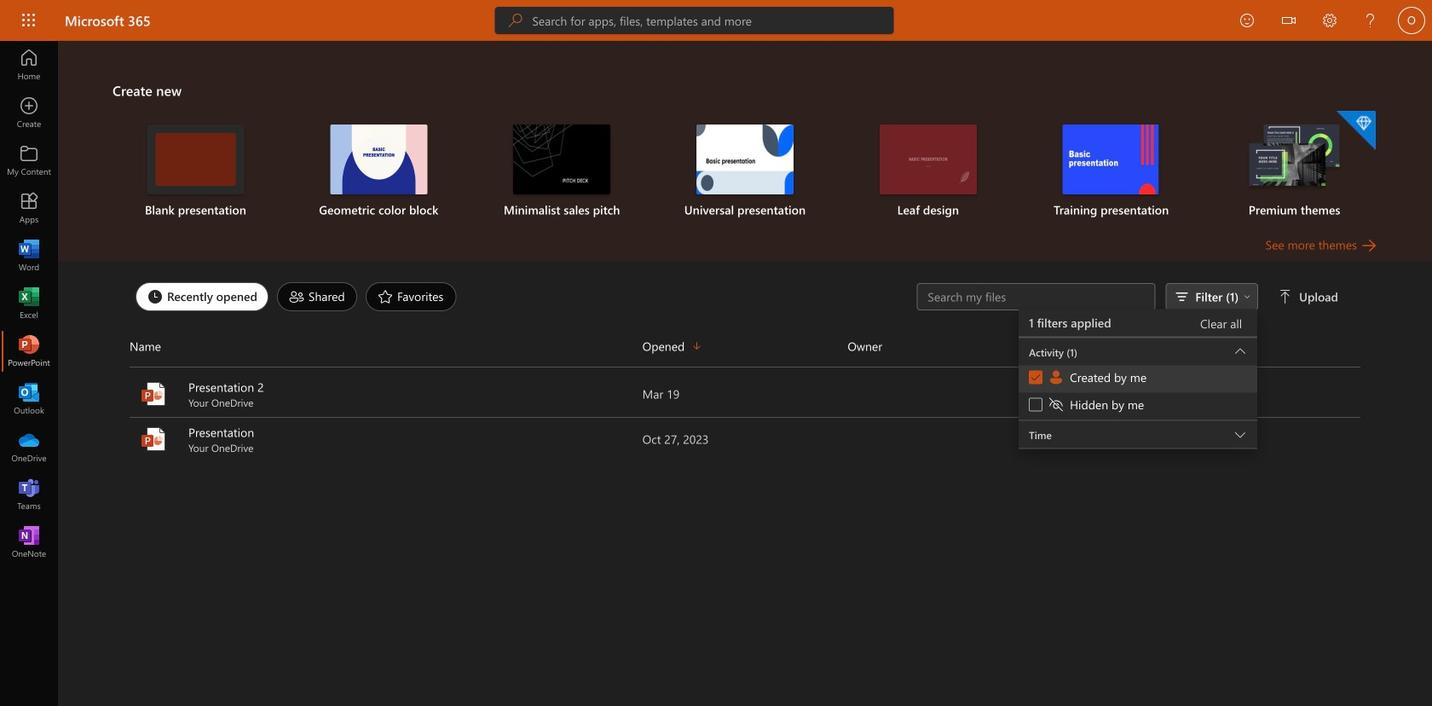 Task type: locate. For each thing, give the bounding box(es) containing it.
banner
[[0, 0, 1433, 44]]

row
[[130, 333, 1361, 368]]

shared element
[[277, 282, 357, 311]]

2 tab from the left
[[273, 282, 361, 311]]

1 vertical spatial powerpoint image
[[140, 380, 167, 408]]

powerpoint image
[[20, 343, 38, 360], [140, 380, 167, 408]]

1 horizontal spatial powerpoint image
[[140, 380, 167, 408]]

leaf design image
[[880, 124, 977, 194]]

favorites element
[[366, 282, 457, 311]]

tab
[[131, 282, 273, 311], [273, 282, 361, 311], [361, 282, 461, 311]]

navigation
[[0, 41, 58, 566]]

hidden by me element
[[1048, 396, 1144, 413]]

None search field
[[495, 7, 894, 34]]

powerpoint image inside name presentation 2 "cell"
[[140, 380, 167, 408]]

activity, column 4 of 4 column header
[[1053, 333, 1361, 360]]

universal presentation image
[[697, 124, 794, 194]]

create image
[[20, 104, 38, 121]]

0 horizontal spatial powerpoint image
[[20, 343, 38, 360]]

1 tab from the left
[[131, 282, 273, 311]]

checkbox item
[[1019, 365, 1258, 393], [1019, 393, 1258, 420]]

main content
[[58, 41, 1433, 462]]

training presentation element
[[1030, 124, 1193, 218]]

application
[[0, 41, 1433, 706]]

premium templates diamond image
[[1337, 111, 1376, 150]]

checkbox item up hidden by me element at the bottom of the page
[[1019, 365, 1258, 393]]

menu
[[1019, 337, 1258, 338], [1019, 338, 1258, 421], [1019, 365, 1258, 420]]

geometric color block image
[[330, 124, 427, 194]]

onedrive image
[[20, 438, 38, 455]]

list
[[113, 109, 1378, 235]]

tab list
[[131, 278, 917, 315]]

minimalist sales pitch element
[[481, 124, 643, 218]]

powerpoint image
[[140, 425, 167, 453]]

blank presentation element
[[114, 124, 277, 218]]

teams image
[[20, 486, 38, 503]]

powerpoint image up powerpoint icon
[[140, 380, 167, 408]]

premium themes element
[[1213, 111, 1376, 218]]

0 vertical spatial powerpoint image
[[20, 343, 38, 360]]

powerpoint image up outlook image
[[20, 343, 38, 360]]

checkbox item down created by me element
[[1019, 393, 1258, 420]]

apps image
[[20, 200, 38, 217]]

universal presentation element
[[664, 124, 827, 218]]

2 checkbox item from the top
[[1019, 393, 1258, 420]]



Task type: vqa. For each thing, say whether or not it's contained in the screenshot.
third 'tab' from left
yes



Task type: describe. For each thing, give the bounding box(es) containing it.
3 tab from the left
[[361, 282, 461, 311]]

premium themes image
[[1246, 124, 1343, 193]]

geometric color block element
[[297, 124, 460, 218]]

word image
[[20, 247, 38, 264]]

Search my files text field
[[926, 288, 1146, 305]]

3 menu from the top
[[1019, 365, 1258, 420]]

created by me element
[[1048, 369, 1147, 386]]

home image
[[20, 56, 38, 73]]

Search box. Suggestions appear as you type. search field
[[532, 7, 894, 34]]

2 menu from the top
[[1019, 338, 1258, 421]]

outlook image
[[20, 391, 38, 408]]

selected__kc7zx image
[[1048, 369, 1070, 386]]

excel image
[[20, 295, 38, 312]]

recently opened element
[[136, 282, 269, 311]]

name presentation cell
[[130, 424, 643, 454]]

onenote image
[[20, 534, 38, 551]]

name presentation 2 cell
[[130, 379, 643, 409]]

training presentation image
[[1063, 124, 1160, 194]]

leaf design element
[[847, 124, 1010, 218]]

1 checkbox item from the top
[[1019, 365, 1258, 393]]

displaying 2 out of 11 files. status
[[917, 283, 1342, 452]]

1 menu from the top
[[1019, 337, 1258, 338]]

my content image
[[20, 152, 38, 169]]

minimalist sales pitch image
[[513, 124, 611, 194]]



